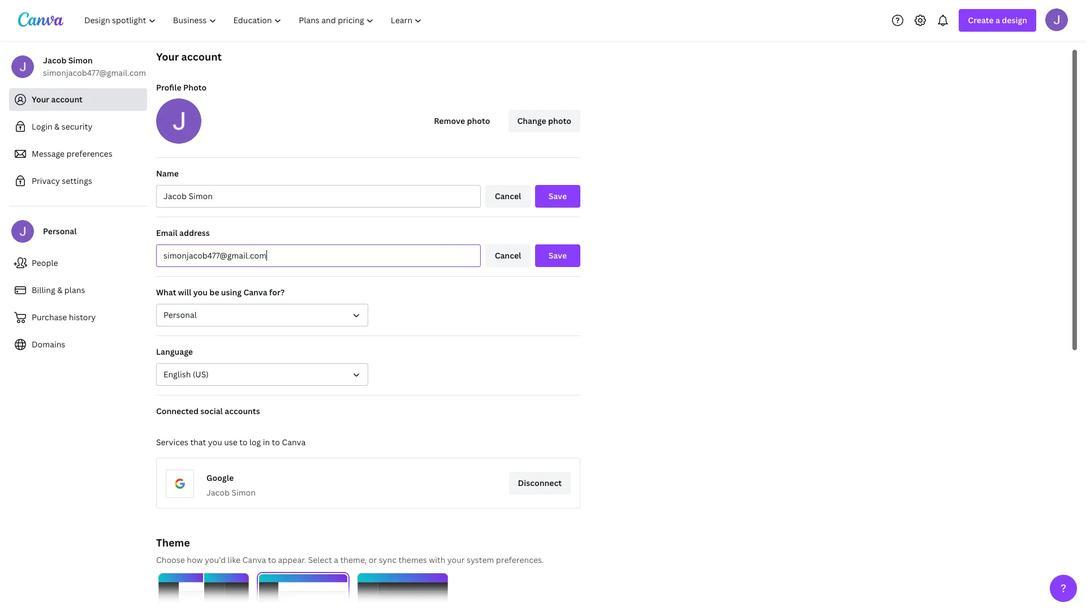Task type: vqa. For each thing, say whether or not it's contained in the screenshot.
(+2)
no



Task type: locate. For each thing, give the bounding box(es) containing it.
canva left for?
[[244, 287, 268, 298]]

0 vertical spatial save
[[549, 191, 567, 201]]

cancel for email address
[[495, 250, 521, 261]]

change photo
[[518, 115, 572, 126]]

2 photo from the left
[[548, 115, 572, 126]]

your
[[448, 555, 465, 565]]

canva
[[244, 287, 268, 298], [282, 437, 306, 448], [243, 555, 266, 565]]

cancel
[[495, 191, 521, 201], [495, 250, 521, 261]]

1 horizontal spatial a
[[996, 15, 1001, 25]]

1 horizontal spatial photo
[[548, 115, 572, 126]]

1 vertical spatial cancel button
[[486, 245, 531, 267]]

to
[[239, 437, 248, 448], [272, 437, 280, 448], [268, 555, 276, 565]]

personal down will
[[164, 310, 197, 320]]

top level navigation element
[[77, 9, 432, 32]]

canva inside theme choose how you'd like canva to appear. select a theme, or sync themes with your system preferences.
[[243, 555, 266, 565]]

with
[[429, 555, 446, 565]]

& for billing
[[57, 285, 62, 295]]

0 horizontal spatial account
[[51, 94, 83, 105]]

& left 'plans'
[[57, 285, 62, 295]]

create a design button
[[960, 9, 1037, 32]]

1 vertical spatial &
[[57, 285, 62, 295]]

0 vertical spatial jacob
[[43, 55, 66, 66]]

0 vertical spatial save button
[[535, 185, 581, 208]]

jacob
[[43, 55, 66, 66], [207, 487, 230, 498]]

jacob simon image
[[1046, 8, 1069, 31]]

to right in
[[272, 437, 280, 448]]

1 cancel button from the top
[[486, 185, 531, 208]]

to left appear. at the left bottom
[[268, 555, 276, 565]]

0 vertical spatial personal
[[43, 226, 77, 237]]

message preferences
[[32, 148, 112, 159]]

1 vertical spatial simon
[[232, 487, 256, 498]]

1 save button from the top
[[535, 185, 581, 208]]

photo right change
[[548, 115, 572, 126]]

personal up people
[[43, 226, 77, 237]]

disconnect button
[[509, 472, 571, 495]]

a right select
[[334, 555, 339, 565]]

1 horizontal spatial personal
[[164, 310, 197, 320]]

select
[[308, 555, 332, 565]]

email address
[[156, 228, 210, 238]]

&
[[54, 121, 60, 132], [57, 285, 62, 295]]

your account
[[156, 50, 222, 63], [32, 94, 83, 105]]

1 horizontal spatial jacob
[[207, 487, 230, 498]]

simon inside google jacob simon
[[232, 487, 256, 498]]

you
[[193, 287, 208, 298], [208, 437, 222, 448]]

1 vertical spatial your account
[[32, 94, 83, 105]]

your
[[156, 50, 179, 63], [32, 94, 49, 105]]

None button
[[158, 573, 249, 611], [258, 573, 349, 611], [358, 573, 448, 611], [158, 573, 249, 611], [258, 573, 349, 611], [358, 573, 448, 611]]

0 vertical spatial canva
[[244, 287, 268, 298]]

photo inside change photo button
[[548, 115, 572, 126]]

0 vertical spatial a
[[996, 15, 1001, 25]]

to left log
[[239, 437, 248, 448]]

security
[[62, 121, 92, 132]]

profile
[[156, 82, 182, 93]]

1 vertical spatial save
[[549, 250, 567, 261]]

profile photo
[[156, 82, 207, 93]]

0 horizontal spatial personal
[[43, 226, 77, 237]]

history
[[69, 312, 96, 323]]

billing & plans link
[[9, 279, 147, 302]]

people link
[[9, 252, 147, 274]]

save for email address
[[549, 250, 567, 261]]

you for that
[[208, 437, 222, 448]]

remove photo button
[[425, 110, 499, 132]]

simon inside jacob simon simonjacob477@gmail.com
[[68, 55, 93, 66]]

2 cancel button from the top
[[486, 245, 531, 267]]

jacob up simonjacob477@gmail.com
[[43, 55, 66, 66]]

disconnect
[[518, 478, 562, 488]]

purchase history
[[32, 312, 96, 323]]

1 vertical spatial a
[[334, 555, 339, 565]]

your up profile at left
[[156, 50, 179, 63]]

canva right in
[[282, 437, 306, 448]]

0 horizontal spatial your
[[32, 94, 49, 105]]

0 vertical spatial simon
[[68, 55, 93, 66]]

0 horizontal spatial simon
[[68, 55, 93, 66]]

theme,
[[340, 555, 367, 565]]

personal
[[43, 226, 77, 237], [164, 310, 197, 320]]

1 vertical spatial personal
[[164, 310, 197, 320]]

photo for change photo
[[548, 115, 572, 126]]

connected social accounts
[[156, 406, 260, 417]]

2 save button from the top
[[535, 245, 581, 267]]

0 horizontal spatial photo
[[467, 115, 490, 126]]

1 horizontal spatial simon
[[232, 487, 256, 498]]

account inside 'your account' link
[[51, 94, 83, 105]]

your up login
[[32, 94, 49, 105]]

save button for name
[[535, 185, 581, 208]]

choose
[[156, 555, 185, 565]]

save
[[549, 191, 567, 201], [549, 250, 567, 261]]

save button for email address
[[535, 245, 581, 267]]

to inside theme choose how you'd like canva to appear. select a theme, or sync themes with your system preferences.
[[268, 555, 276, 565]]

2 save from the top
[[549, 250, 567, 261]]

photo inside remove photo button
[[467, 115, 490, 126]]

0 vertical spatial account
[[181, 50, 222, 63]]

cancel for name
[[495, 191, 521, 201]]

1 cancel from the top
[[495, 191, 521, 201]]

language
[[156, 346, 193, 357]]

2 vertical spatial canva
[[243, 555, 266, 565]]

0 vertical spatial you
[[193, 287, 208, 298]]

address
[[179, 228, 210, 238]]

1 vertical spatial your
[[32, 94, 49, 105]]

you'd
[[205, 555, 226, 565]]

sync
[[379, 555, 397, 565]]

account up photo
[[181, 50, 222, 63]]

0 vertical spatial &
[[54, 121, 60, 132]]

& inside the "billing & plans" link
[[57, 285, 62, 295]]

theme
[[156, 536, 190, 550]]

your account up login & security
[[32, 94, 83, 105]]

1 vertical spatial cancel
[[495, 250, 521, 261]]

1 vertical spatial jacob
[[207, 487, 230, 498]]

simon
[[68, 55, 93, 66], [232, 487, 256, 498]]

cancel button
[[486, 185, 531, 208], [486, 245, 531, 267]]

jacob simon simonjacob477@gmail.com
[[43, 55, 146, 78]]

0 horizontal spatial jacob
[[43, 55, 66, 66]]

1 horizontal spatial your
[[156, 50, 179, 63]]

in
[[263, 437, 270, 448]]

0 horizontal spatial a
[[334, 555, 339, 565]]

photo right the remove
[[467, 115, 490, 126]]

personal inside button
[[164, 310, 197, 320]]

you left be
[[193, 287, 208, 298]]

simon up simonjacob477@gmail.com
[[68, 55, 93, 66]]

people
[[32, 258, 58, 268]]

canva right like
[[243, 555, 266, 565]]

save button
[[535, 185, 581, 208], [535, 245, 581, 267]]

create a design
[[969, 15, 1028, 25]]

login & security link
[[9, 115, 147, 138]]

1 vertical spatial save button
[[535, 245, 581, 267]]

your account link
[[9, 88, 147, 111]]

Language: English (US) button
[[156, 363, 368, 386]]

a
[[996, 15, 1001, 25], [334, 555, 339, 565]]

your account up photo
[[156, 50, 222, 63]]

1 vertical spatial you
[[208, 437, 222, 448]]

account
[[181, 50, 222, 63], [51, 94, 83, 105]]

preferences.
[[496, 555, 544, 565]]

photo
[[183, 82, 207, 93]]

1 save from the top
[[549, 191, 567, 201]]

account up login & security
[[51, 94, 83, 105]]

billing
[[32, 285, 55, 295]]

english (us)
[[164, 369, 209, 380]]

how
[[187, 555, 203, 565]]

0 vertical spatial your account
[[156, 50, 222, 63]]

a left design
[[996, 15, 1001, 25]]

jacob down google
[[207, 487, 230, 498]]

0 vertical spatial your
[[156, 50, 179, 63]]

jacob inside google jacob simon
[[207, 487, 230, 498]]

plans
[[64, 285, 85, 295]]

2 cancel from the top
[[495, 250, 521, 261]]

0 vertical spatial cancel button
[[486, 185, 531, 208]]

photo for remove photo
[[467, 115, 490, 126]]

message preferences link
[[9, 143, 147, 165]]

photo
[[467, 115, 490, 126], [548, 115, 572, 126]]

log
[[250, 437, 261, 448]]

purchase
[[32, 312, 67, 323]]

will
[[178, 287, 192, 298]]

domains
[[32, 339, 65, 350]]

billing & plans
[[32, 285, 85, 295]]

change
[[518, 115, 547, 126]]

you left the use
[[208, 437, 222, 448]]

simon down google
[[232, 487, 256, 498]]

1 photo from the left
[[467, 115, 490, 126]]

0 vertical spatial cancel
[[495, 191, 521, 201]]

Email address text field
[[164, 245, 474, 267]]

& right login
[[54, 121, 60, 132]]

services
[[156, 437, 188, 448]]

like
[[228, 555, 241, 565]]

& inside the "login & security" link
[[54, 121, 60, 132]]

login & security
[[32, 121, 92, 132]]

themes
[[399, 555, 427, 565]]

1 vertical spatial account
[[51, 94, 83, 105]]



Task type: describe. For each thing, give the bounding box(es) containing it.
login
[[32, 121, 52, 132]]

social
[[201, 406, 223, 417]]

change photo button
[[509, 110, 581, 132]]

services that you use to log in to canva
[[156, 437, 306, 448]]

settings
[[62, 175, 92, 186]]

design
[[1002, 15, 1028, 25]]

google jacob simon
[[207, 473, 256, 498]]

you for will
[[193, 287, 208, 298]]

1 horizontal spatial account
[[181, 50, 222, 63]]

a inside theme choose how you'd like canva to appear. select a theme, or sync themes with your system preferences.
[[334, 555, 339, 565]]

remove photo
[[434, 115, 490, 126]]

canva for what
[[244, 287, 268, 298]]

that
[[190, 437, 206, 448]]

1 vertical spatial canva
[[282, 437, 306, 448]]

privacy settings
[[32, 175, 92, 186]]

use
[[224, 437, 238, 448]]

purchase history link
[[9, 306, 147, 329]]

name
[[156, 168, 179, 179]]

cancel button for email address
[[486, 245, 531, 267]]

& for login
[[54, 121, 60, 132]]

message
[[32, 148, 65, 159]]

appear.
[[278, 555, 306, 565]]

create
[[969, 15, 994, 25]]

accounts
[[225, 406, 260, 417]]

0 horizontal spatial your account
[[32, 94, 83, 105]]

what
[[156, 287, 176, 298]]

Personal button
[[156, 304, 368, 327]]

email
[[156, 228, 178, 238]]

1 horizontal spatial your account
[[156, 50, 222, 63]]

a inside dropdown button
[[996, 15, 1001, 25]]

domains link
[[9, 333, 147, 356]]

connected
[[156, 406, 199, 417]]

privacy settings link
[[9, 170, 147, 192]]

Name text field
[[164, 186, 474, 207]]

system
[[467, 555, 494, 565]]

canva for theme
[[243, 555, 266, 565]]

cancel button for name
[[486, 185, 531, 208]]

what will you be using canva for?
[[156, 287, 285, 298]]

preferences
[[67, 148, 112, 159]]

theme choose how you'd like canva to appear. select a theme, or sync themes with your system preferences.
[[156, 536, 544, 565]]

for?
[[269, 287, 285, 298]]

remove
[[434, 115, 465, 126]]

(us)
[[193, 369, 209, 380]]

english
[[164, 369, 191, 380]]

privacy
[[32, 175, 60, 186]]

or
[[369, 555, 377, 565]]

jacob inside jacob simon simonjacob477@gmail.com
[[43, 55, 66, 66]]

be
[[210, 287, 219, 298]]

using
[[221, 287, 242, 298]]

simonjacob477@gmail.com
[[43, 67, 146, 78]]

google
[[207, 473, 234, 483]]

save for name
[[549, 191, 567, 201]]



